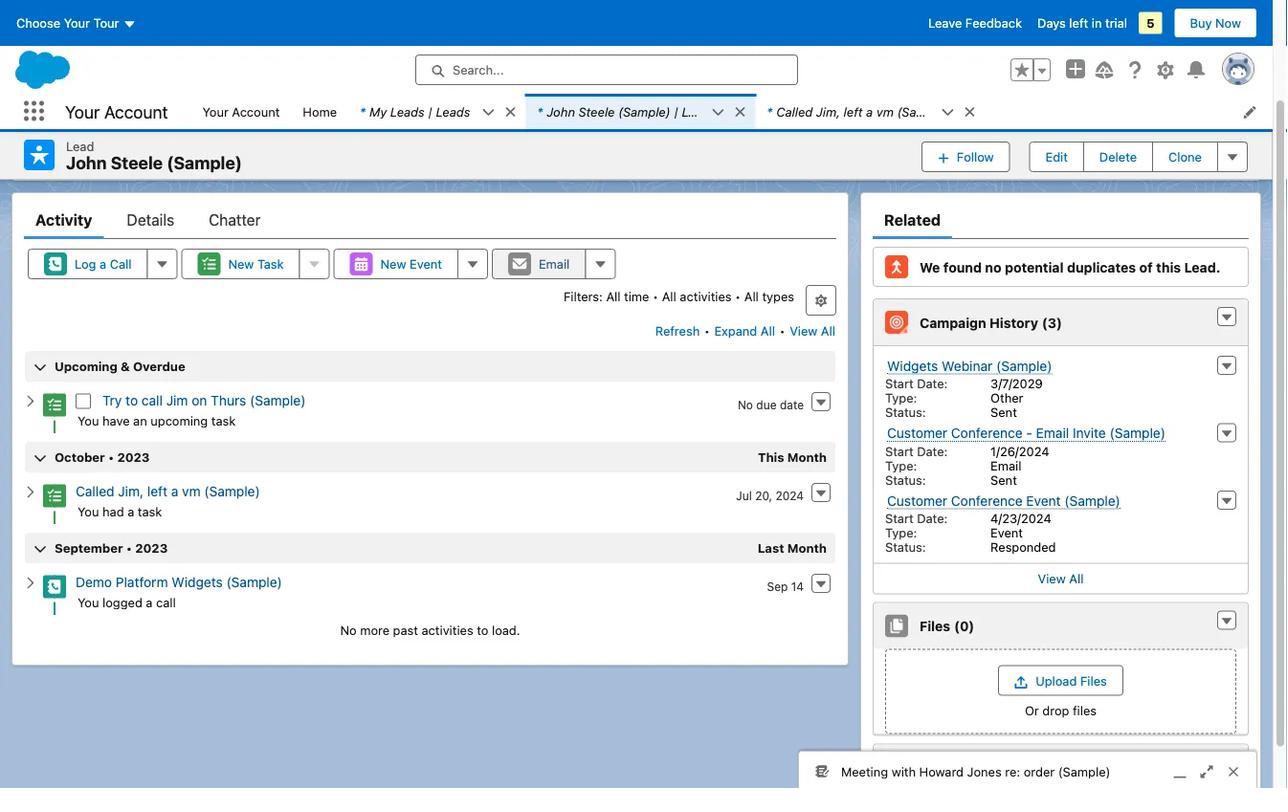 Task type: locate. For each thing, give the bounding box(es) containing it.
steele
[[578, 104, 615, 119], [111, 153, 163, 173]]

0 vertical spatial (0)
[[954, 619, 974, 635]]

0 horizontal spatial event
[[410, 258, 442, 272]]

2 status: from the top
[[885, 473, 926, 488]]

1 vertical spatial (0)
[[962, 761, 983, 776]]

0 vertical spatial no
[[738, 399, 753, 412]]

2 conference from the top
[[951, 493, 1023, 509]]

task image down upcoming
[[43, 394, 66, 417]]

load.
[[492, 624, 520, 638]]

0 vertical spatial task
[[211, 414, 236, 428]]

0 vertical spatial jim,
[[816, 104, 840, 119]]

task image
[[43, 394, 66, 417], [43, 485, 66, 508]]

1 vertical spatial activities
[[422, 624, 473, 638]]

no for no more past activities to load.
[[340, 624, 357, 638]]

5
[[1146, 16, 1155, 30]]

vm inside list item
[[876, 104, 894, 119]]

conference up 1/26/2024
[[951, 426, 1023, 442]]

september
[[55, 542, 123, 556]]

1 vertical spatial to
[[477, 624, 488, 638]]

1 date: from the top
[[917, 377, 948, 392]]

task image for you have an upcoming task
[[43, 394, 66, 417]]

start date: for customer conference - email invite (sample)
[[885, 445, 948, 459]]

1 horizontal spatial email
[[991, 459, 1021, 473]]

0 horizontal spatial your account
[[65, 101, 168, 122]]

1 vertical spatial 2023
[[135, 542, 168, 556]]

0 horizontal spatial view all link
[[789, 316, 836, 347]]

1 vertical spatial text default image
[[24, 486, 37, 499]]

list containing your account
[[191, 94, 1273, 129]]

list
[[191, 94, 1273, 129]]

| right my
[[428, 104, 432, 119]]

1 horizontal spatial to
[[477, 624, 488, 638]]

leads down search...
[[436, 104, 470, 119]]

text default image inside files element
[[1220, 616, 1233, 629]]

(0) inside 'notes' element
[[962, 761, 983, 776]]

1 month from the top
[[787, 451, 827, 465]]

1 horizontal spatial vm
[[876, 104, 894, 119]]

1 vertical spatial date:
[[917, 445, 948, 459]]

task image down october
[[43, 485, 66, 508]]

date: down customer conference event (sample) link
[[917, 512, 948, 526]]

1 vertical spatial view
[[1038, 572, 1066, 587]]

2 horizontal spatial *
[[767, 104, 772, 119]]

call
[[142, 394, 163, 410], [156, 596, 176, 610]]

0 horizontal spatial to
[[126, 394, 138, 410]]

0 vertical spatial 2023
[[117, 451, 150, 465]]

your account up the lead john steele (sample)
[[65, 101, 168, 122]]

email right the -
[[1036, 426, 1069, 442]]

no left due
[[738, 399, 753, 412]]

1 vertical spatial task image
[[43, 485, 66, 508]]

task down called jim, left a vm (sample)
[[138, 505, 162, 519]]

0 vertical spatial called
[[776, 104, 813, 119]]

1 horizontal spatial |
[[674, 104, 678, 119]]

0 horizontal spatial files
[[920, 619, 950, 635]]

potential
[[1005, 260, 1064, 276]]

1 vertical spatial widgets
[[172, 576, 223, 591]]

date:
[[917, 377, 948, 392], [917, 445, 948, 459], [917, 512, 948, 526]]

0 vertical spatial conference
[[951, 426, 1023, 442]]

1 horizontal spatial widgets
[[887, 359, 938, 374]]

view all link down types
[[789, 316, 836, 347]]

invite
[[1073, 426, 1106, 442]]

new inside new event button
[[380, 258, 406, 272]]

upload files
[[1036, 674, 1107, 689]]

john up path options list box
[[547, 104, 575, 119]]

you down demo
[[78, 596, 99, 610]]

customer for customer conference - email invite (sample)
[[887, 426, 947, 442]]

path options list box
[[66, 142, 1027, 173]]

new for new task
[[228, 258, 254, 272]]

account left home in the top left of the page
[[232, 104, 280, 119]]

2 vertical spatial date:
[[917, 512, 948, 526]]

lead inside the lead john steele (sample)
[[66, 139, 94, 153]]

month right last
[[787, 542, 827, 556]]

task image for you had a task
[[43, 485, 66, 508]]

1 vertical spatial no
[[340, 624, 357, 638]]

conference for event
[[951, 493, 1023, 509]]

2 date: from the top
[[917, 445, 948, 459]]

2 * from the left
[[537, 104, 543, 119]]

1 vertical spatial vm
[[182, 485, 201, 500]]

vm
[[876, 104, 894, 119], [182, 485, 201, 500]]

2 new from the left
[[380, 258, 406, 272]]

1 vertical spatial view all link
[[874, 564, 1248, 594]]

* called jim, left a vm (sample)
[[767, 104, 949, 119]]

sent for webinar
[[991, 406, 1017, 420]]

&
[[121, 360, 130, 374]]

1 type: from the top
[[885, 392, 917, 406]]

type: for widgets webinar (sample)
[[885, 392, 917, 406]]

1 leads from the left
[[390, 104, 425, 119]]

date: down webinar
[[917, 377, 948, 392]]

view down types
[[790, 325, 818, 339]]

start for widgets webinar (sample)
[[885, 377, 913, 392]]

details link
[[127, 202, 174, 240]]

complete
[[1177, 150, 1233, 165]]

0 horizontal spatial new
[[228, 258, 254, 272]]

sent up customer conference event (sample) at the right of page
[[991, 473, 1017, 488]]

1 conference from the top
[[951, 426, 1023, 442]]

0 horizontal spatial leads
[[390, 104, 425, 119]]

call down demo platform widgets (sample)
[[156, 596, 176, 610]]

0 vertical spatial type:
[[885, 392, 917, 406]]

this
[[758, 451, 784, 465]]

1 vertical spatial you
[[78, 505, 99, 519]]

view all link
[[789, 316, 836, 347], [874, 564, 1248, 594]]

1 task image from the top
[[43, 394, 66, 417]]

related
[[884, 212, 941, 230]]

2 task image from the top
[[43, 485, 66, 508]]

steele down search... button
[[578, 104, 615, 119]]

john inside the lead john steele (sample)
[[66, 153, 107, 173]]

2 vertical spatial you
[[78, 596, 99, 610]]

2 type: from the top
[[885, 459, 917, 473]]

0 vertical spatial email
[[539, 258, 570, 272]]

0 horizontal spatial called
[[76, 485, 114, 500]]

1 vertical spatial month
[[787, 542, 827, 556]]

view
[[790, 325, 818, 339], [1038, 572, 1066, 587]]

1 vertical spatial left
[[844, 104, 863, 119]]

jim,
[[816, 104, 840, 119], [118, 485, 144, 500]]

1 horizontal spatial left
[[844, 104, 863, 119]]

list item
[[348, 94, 526, 129], [526, 94, 755, 129], [755, 94, 985, 129]]

re:
[[1005, 765, 1020, 779]]

drop
[[1042, 704, 1069, 719]]

1 horizontal spatial jim,
[[816, 104, 840, 119]]

start
[[885, 377, 913, 392], [885, 445, 913, 459], [885, 512, 913, 526]]

steele inside list item
[[578, 104, 615, 119]]

new
[[228, 258, 254, 272], [380, 258, 406, 272]]

your account left home in the top left of the page
[[202, 104, 280, 119]]

activities up refresh button
[[680, 290, 732, 304]]

john inside list item
[[547, 104, 575, 119]]

1/26/2024
[[991, 445, 1049, 459]]

0 horizontal spatial email
[[539, 258, 570, 272]]

1 vertical spatial start
[[885, 445, 913, 459]]

(0) inside files element
[[954, 619, 974, 635]]

widgets left webinar
[[887, 359, 938, 374]]

new inside "new task" button
[[228, 258, 254, 272]]

text default image inside campaign history element
[[1220, 312, 1233, 325]]

choose
[[16, 16, 60, 30]]

conference up 4/23/2024
[[951, 493, 1023, 509]]

text default image inside 'notes' element
[[1220, 757, 1233, 771]]

2 vertical spatial status:
[[885, 541, 926, 555]]

john right lead image
[[66, 153, 107, 173]]

text default image
[[504, 105, 517, 119], [733, 105, 747, 119], [963, 105, 976, 119], [482, 106, 495, 119], [711, 106, 725, 119], [941, 106, 954, 119], [24, 395, 37, 408], [1220, 616, 1233, 629], [1220, 757, 1233, 771]]

leads
[[390, 104, 425, 119], [436, 104, 470, 119]]

2 list item from the left
[[526, 94, 755, 129]]

status
[[1119, 150, 1157, 165]]

customer conference event (sample)
[[887, 493, 1120, 509]]

1 customer from the top
[[887, 426, 947, 442]]

no left more
[[340, 624, 357, 638]]

all up files element
[[1069, 572, 1084, 587]]

1 horizontal spatial john
[[547, 104, 575, 119]]

2 horizontal spatial event
[[1026, 493, 1061, 509]]

time
[[624, 290, 649, 304]]

0 vertical spatial sent
[[991, 406, 1017, 420]]

status:
[[885, 406, 926, 420], [885, 473, 926, 488], [885, 541, 926, 555]]

call
[[110, 258, 132, 272]]

no
[[985, 260, 1002, 276]]

2 vertical spatial start
[[885, 512, 913, 526]]

date: up customer conference event (sample) at the right of page
[[917, 445, 948, 459]]

your inside your account link
[[202, 104, 229, 119]]

1 horizontal spatial new
[[380, 258, 406, 272]]

3 date: from the top
[[917, 512, 948, 526]]

conference
[[951, 426, 1023, 442], [951, 493, 1023, 509]]

to
[[126, 394, 138, 410], [477, 624, 488, 638]]

a inside button
[[100, 258, 106, 272]]

1 vertical spatial call
[[156, 596, 176, 610]]

1 horizontal spatial *
[[537, 104, 543, 119]]

• down types
[[779, 325, 785, 339]]

2 start date: from the top
[[885, 445, 948, 459]]

2023 for september  •  2023
[[135, 542, 168, 556]]

buy now button
[[1174, 8, 1257, 38]]

0 vertical spatial task image
[[43, 394, 66, 417]]

log a call button
[[28, 249, 148, 280]]

called
[[776, 104, 813, 119], [76, 485, 114, 500]]

text default image
[[1220, 312, 1233, 325], [24, 486, 37, 499], [24, 577, 37, 590]]

all left time in the top of the page
[[606, 290, 621, 304]]

leave feedback
[[928, 16, 1022, 30]]

1 vertical spatial john
[[66, 153, 107, 173]]

an
[[133, 414, 147, 428]]

steele inside the lead john steele (sample)
[[111, 153, 163, 173]]

sent for conference
[[991, 473, 1017, 488]]

2 you from the top
[[78, 505, 99, 519]]

0 vertical spatial john
[[547, 104, 575, 119]]

files
[[920, 619, 950, 635], [1080, 674, 1107, 689]]

your account
[[65, 101, 168, 122], [202, 104, 280, 119]]

• right october
[[108, 451, 114, 465]]

task
[[211, 414, 236, 428], [138, 505, 162, 519]]

files
[[1073, 704, 1097, 719]]

email up customer conference event (sample) at the right of page
[[991, 459, 1021, 473]]

all left types
[[744, 290, 759, 304]]

2 vertical spatial left
[[147, 485, 167, 500]]

0 horizontal spatial view
[[790, 325, 818, 339]]

•
[[653, 290, 658, 304], [735, 290, 741, 304], [704, 325, 710, 339], [779, 325, 785, 339], [108, 451, 114, 465], [126, 542, 132, 556]]

1 horizontal spatial view
[[1038, 572, 1066, 587]]

left
[[1069, 16, 1088, 30], [844, 104, 863, 119], [147, 485, 167, 500]]

customer
[[887, 426, 947, 442], [887, 493, 947, 509]]

lead
[[682, 104, 710, 119], [66, 139, 94, 153]]

0 horizontal spatial *
[[360, 104, 366, 119]]

or
[[1025, 704, 1039, 719]]

this
[[1156, 260, 1181, 276]]

no more past activities to load. status
[[24, 624, 836, 638]]

follow
[[957, 150, 994, 164]]

call up you have an upcoming task
[[142, 394, 163, 410]]

widgets webinar (sample)
[[887, 359, 1052, 374]]

your inside choose your tour dropdown button
[[64, 16, 90, 30]]

2024
[[776, 490, 804, 503]]

expand
[[714, 325, 757, 339]]

october  •  2023
[[55, 451, 150, 465]]

1 horizontal spatial leads
[[436, 104, 470, 119]]

type:
[[885, 392, 917, 406], [885, 459, 917, 473], [885, 526, 917, 541]]

1 vertical spatial task
[[138, 505, 162, 519]]

history
[[990, 315, 1038, 331]]

account up the lead john steele (sample)
[[104, 101, 168, 122]]

start date: for customer conference event (sample)
[[885, 512, 948, 526]]

0 horizontal spatial left
[[147, 485, 167, 500]]

sent up customer conference - email invite (sample)
[[991, 406, 1017, 420]]

2 start from the top
[[885, 445, 913, 459]]

campaign history (3)
[[920, 315, 1062, 331]]

1 horizontal spatial files
[[1080, 674, 1107, 689]]

2 customer from the top
[[887, 493, 947, 509]]

1 new from the left
[[228, 258, 254, 272]]

0 horizontal spatial vm
[[182, 485, 201, 500]]

(0) for notes (0)
[[962, 761, 983, 776]]

3 start date: from the top
[[885, 512, 948, 526]]

email inside button
[[539, 258, 570, 272]]

1 horizontal spatial lead
[[682, 104, 710, 119]]

0 horizontal spatial activities
[[422, 624, 473, 638]]

type: for customer conference event (sample)
[[885, 526, 917, 541]]

campaign history element
[[873, 299, 1249, 595]]

2 month from the top
[[787, 542, 827, 556]]

task down thurs
[[211, 414, 236, 428]]

meeting with howard jones re: order (sample)
[[841, 765, 1110, 779]]

3 you from the top
[[78, 596, 99, 610]]

refresh button
[[654, 316, 701, 347]]

0 vertical spatial text default image
[[1220, 312, 1233, 325]]

no
[[738, 399, 753, 412], [340, 624, 357, 638]]

1 start from the top
[[885, 377, 913, 392]]

2 vertical spatial event
[[991, 526, 1023, 541]]

1 vertical spatial steele
[[111, 153, 163, 173]]

group
[[1011, 58, 1051, 81]]

expand all button
[[713, 316, 776, 347]]

0 vertical spatial status:
[[885, 406, 926, 420]]

campaign
[[920, 315, 986, 331]]

0 vertical spatial lead
[[682, 104, 710, 119]]

view all link down responded
[[874, 564, 1248, 594]]

status: for customer conference - email invite (sample)
[[885, 473, 926, 488]]

0 horizontal spatial lead
[[66, 139, 94, 153]]

1 vertical spatial type:
[[885, 459, 917, 473]]

1 horizontal spatial activities
[[680, 290, 732, 304]]

1 you from the top
[[78, 414, 99, 428]]

0 horizontal spatial jim,
[[118, 485, 144, 500]]

* my leads | leads
[[360, 104, 470, 119]]

now
[[1215, 16, 1241, 30]]

steele up details link
[[111, 153, 163, 173]]

2023 down an
[[117, 451, 150, 465]]

3 status: from the top
[[885, 541, 926, 555]]

view down responded
[[1038, 572, 1066, 587]]

details
[[127, 212, 174, 230]]

to left load.
[[477, 624, 488, 638]]

1 start date: from the top
[[885, 377, 948, 392]]

0 vertical spatial event
[[410, 258, 442, 272]]

• right time in the top of the page
[[653, 290, 658, 304]]

1 vertical spatial sent
[[991, 473, 1017, 488]]

past
[[393, 624, 418, 638]]

demo
[[76, 576, 112, 591]]

customer conference event (sample) link
[[887, 493, 1120, 510]]

to right "try"
[[126, 394, 138, 410]]

0 horizontal spatial task
[[138, 505, 162, 519]]

customer conference - email invite (sample) link
[[887, 426, 1165, 443]]

feedback
[[965, 16, 1022, 30]]

tab list containing activity
[[24, 202, 836, 240]]

0 horizontal spatial steele
[[111, 153, 163, 173]]

a inside list item
[[866, 104, 873, 119]]

activities right past
[[422, 624, 473, 638]]

start date:
[[885, 377, 948, 392], [885, 445, 948, 459], [885, 512, 948, 526]]

text default image for email
[[1220, 312, 1233, 325]]

0 vertical spatial month
[[787, 451, 827, 465]]

steele for john steele (sample) | lead
[[578, 104, 615, 119]]

1 vertical spatial start date:
[[885, 445, 948, 459]]

1 vertical spatial called
[[76, 485, 114, 500]]

1 horizontal spatial no
[[738, 399, 753, 412]]

event
[[410, 258, 442, 272], [1026, 493, 1061, 509], [991, 526, 1023, 541]]

email up filters:
[[539, 258, 570, 272]]

* john steele (sample) | lead
[[537, 104, 710, 119]]

| down search... button
[[674, 104, 678, 119]]

october
[[55, 451, 105, 465]]

0 vertical spatial activities
[[680, 290, 732, 304]]

choose your tour
[[16, 16, 119, 30]]

refresh • expand all • view all
[[655, 325, 835, 339]]

all right time in the top of the page
[[662, 290, 676, 304]]

3 type: from the top
[[885, 526, 917, 541]]

2 vertical spatial email
[[991, 459, 1021, 473]]

1 vertical spatial customer
[[887, 493, 947, 509]]

2023 up 'platform'
[[135, 542, 168, 556]]

we found no potential duplicates of this lead.
[[920, 260, 1221, 276]]

1 * from the left
[[360, 104, 366, 119]]

0 vertical spatial start
[[885, 377, 913, 392]]

3 start from the top
[[885, 512, 913, 526]]

status: for customer conference event (sample)
[[885, 541, 926, 555]]

1 vertical spatial conference
[[951, 493, 1023, 509]]

month right this
[[787, 451, 827, 465]]

leads right my
[[390, 104, 425, 119]]

you left have
[[78, 414, 99, 428]]

4/23/2024
[[991, 512, 1051, 526]]

you left had
[[78, 505, 99, 519]]

1 status: from the top
[[885, 406, 926, 420]]

tab list
[[24, 202, 836, 240]]

1 sent from the top
[[991, 406, 1017, 420]]

webinar
[[942, 359, 993, 374]]

jim, inside list item
[[816, 104, 840, 119]]

demo platform widgets (sample) link
[[76, 576, 282, 591]]

1 vertical spatial lead
[[66, 139, 94, 153]]

0 horizontal spatial no
[[340, 624, 357, 638]]

no for no due date
[[738, 399, 753, 412]]

2 sent from the top
[[991, 473, 1017, 488]]

3 * from the left
[[767, 104, 772, 119]]

all
[[606, 290, 621, 304], [662, 290, 676, 304], [744, 290, 759, 304], [761, 325, 775, 339], [821, 325, 835, 339], [1069, 572, 1084, 587]]

john
[[547, 104, 575, 119], [66, 153, 107, 173]]

• left expand
[[704, 325, 710, 339]]

1 vertical spatial email
[[1036, 426, 1069, 442]]

all right expand all button
[[821, 325, 835, 339]]

widgets right 'platform'
[[172, 576, 223, 591]]



Task type: describe. For each thing, give the bounding box(es) containing it.
date: for customer conference - email invite (sample)
[[917, 445, 948, 459]]

log
[[75, 258, 96, 272]]

(3)
[[1042, 315, 1062, 331]]

you had a task
[[78, 505, 162, 519]]

(sample) inside the lead john steele (sample)
[[167, 153, 242, 173]]

1 list item from the left
[[348, 94, 526, 129]]

called jim, left a vm (sample)
[[76, 485, 260, 500]]

had
[[102, 505, 124, 519]]

0 horizontal spatial account
[[104, 101, 168, 122]]

leave feedback link
[[928, 16, 1022, 30]]

* for * john steele (sample) | lead
[[537, 104, 543, 119]]

start date: for widgets webinar (sample)
[[885, 377, 948, 392]]

chatter link
[[209, 202, 261, 240]]

john for john steele (sample) | lead
[[547, 104, 575, 119]]

you logged a call
[[78, 596, 176, 610]]

on
[[192, 394, 207, 410]]

duplicates
[[1067, 260, 1136, 276]]

this month
[[758, 451, 827, 465]]

widgets inside widgets webinar (sample) link
[[887, 359, 938, 374]]

upcoming
[[151, 414, 208, 428]]

meeting
[[841, 765, 888, 779]]

lead image
[[24, 140, 55, 170]]

0 vertical spatial files
[[920, 619, 950, 635]]

you for you logged a call
[[78, 596, 99, 610]]

2023 for october  •  2023
[[117, 451, 150, 465]]

0 vertical spatial call
[[142, 394, 163, 410]]

activity link
[[35, 202, 92, 240]]

types
[[762, 290, 794, 304]]

due
[[756, 399, 777, 412]]

2 horizontal spatial email
[[1036, 426, 1069, 442]]

new task
[[228, 258, 284, 272]]

try to call jim on thurs (sample)
[[102, 394, 306, 410]]

all inside campaign history element
[[1069, 572, 1084, 587]]

platform
[[116, 576, 168, 591]]

you for you have an upcoming task
[[78, 414, 99, 428]]

task
[[257, 258, 284, 272]]

notes element
[[873, 745, 1249, 789]]

called jim, left a vm (sample) link
[[76, 485, 260, 500]]

conference for -
[[951, 426, 1023, 442]]

type: for customer conference - email invite (sample)
[[885, 459, 917, 473]]

last
[[758, 542, 784, 556]]

mark
[[1087, 150, 1116, 165]]

2 leads from the left
[[436, 104, 470, 119]]

new for new event
[[380, 258, 406, 272]]

you for you had a task
[[78, 505, 99, 519]]

steele for john steele (sample)
[[111, 153, 163, 173]]

-
[[1026, 426, 1032, 442]]

1 vertical spatial event
[[1026, 493, 1061, 509]]

leave
[[928, 16, 962, 30]]

filters: all time • all activities • all types
[[564, 290, 794, 304]]

upcoming
[[55, 360, 117, 374]]

related link
[[884, 202, 941, 240]]

1 horizontal spatial view all link
[[874, 564, 1248, 594]]

• up expand
[[735, 290, 741, 304]]

0 vertical spatial view
[[790, 325, 818, 339]]

0 vertical spatial to
[[126, 394, 138, 410]]

lead john steele (sample)
[[66, 139, 242, 173]]

1 vertical spatial files
[[1080, 674, 1107, 689]]

notes (0)
[[920, 761, 983, 776]]

with
[[892, 765, 916, 779]]

start for customer conference event (sample)
[[885, 512, 913, 526]]

1 horizontal spatial your account
[[202, 104, 280, 119]]

last month
[[758, 542, 827, 556]]

thurs
[[211, 394, 246, 410]]

we
[[920, 260, 940, 276]]

jul 20, 2024
[[736, 490, 804, 503]]

14
[[791, 581, 804, 594]]

month for last month
[[787, 542, 827, 556]]

john for john steele (sample)
[[66, 153, 107, 173]]

trial
[[1105, 16, 1127, 30]]

files element
[[873, 603, 1249, 737]]

1 horizontal spatial called
[[776, 104, 813, 119]]

* for * my leads | leads
[[360, 104, 366, 119]]

month for this month
[[787, 451, 827, 465]]

september  •  2023
[[55, 542, 168, 556]]

edit
[[1045, 150, 1068, 164]]

refresh
[[655, 325, 700, 339]]

no more past activities to load.
[[340, 624, 520, 638]]

in
[[1092, 16, 1102, 30]]

days
[[1037, 16, 1066, 30]]

howard
[[919, 765, 964, 779]]

filters:
[[564, 290, 603, 304]]

event inside button
[[410, 258, 442, 272]]

home
[[303, 104, 337, 119]]

1 | from the left
[[428, 104, 432, 119]]

2 | from the left
[[674, 104, 678, 119]]

have
[[102, 414, 130, 428]]

date: for customer conference event (sample)
[[917, 512, 948, 526]]

2 horizontal spatial left
[[1069, 16, 1088, 30]]

upcoming & overdue
[[55, 360, 185, 374]]

* for * called jim, left a vm (sample)
[[767, 104, 772, 119]]

upload
[[1036, 674, 1077, 689]]

logged call image
[[43, 576, 66, 599]]

files (0)
[[920, 619, 974, 635]]

your account link
[[191, 94, 291, 129]]

found
[[943, 260, 982, 276]]

buy
[[1190, 16, 1212, 30]]

jim
[[166, 394, 188, 410]]

0 horizontal spatial widgets
[[172, 576, 223, 591]]

notes
[[920, 761, 959, 776]]

search... button
[[415, 55, 798, 85]]

related tab panel
[[873, 240, 1249, 789]]

3 list item from the left
[[755, 94, 985, 129]]

mark status as complete button
[[1050, 142, 1249, 173]]

20,
[[755, 490, 772, 503]]

text default image for you logged a call
[[24, 486, 37, 499]]

all right expand
[[761, 325, 775, 339]]

no due date
[[738, 399, 804, 412]]

order
[[1024, 765, 1055, 779]]

search...
[[453, 63, 504, 77]]

• up 'platform'
[[126, 542, 132, 556]]

as
[[1160, 150, 1173, 165]]

my
[[369, 104, 387, 119]]

upcoming & overdue button
[[25, 352, 835, 382]]

date: for widgets webinar (sample)
[[917, 377, 948, 392]]

1 horizontal spatial task
[[211, 414, 236, 428]]

2 vertical spatial text default image
[[24, 577, 37, 590]]

view inside campaign history element
[[1038, 572, 1066, 587]]

1 horizontal spatial account
[[232, 104, 280, 119]]

you have an upcoming task
[[78, 414, 236, 428]]

customer for customer conference event (sample)
[[887, 493, 947, 509]]

tour
[[93, 16, 119, 30]]

other
[[991, 392, 1023, 406]]

mark status as complete
[[1087, 150, 1233, 165]]

view all
[[1038, 572, 1084, 587]]

demo platform widgets (sample)
[[76, 576, 282, 591]]

(0) for files (0)
[[954, 619, 974, 635]]

start for customer conference - email invite (sample)
[[885, 445, 913, 459]]

lead inside list item
[[682, 104, 710, 119]]

0 vertical spatial view all link
[[789, 316, 836, 347]]

status: for widgets webinar (sample)
[[885, 406, 926, 420]]

overdue
[[133, 360, 185, 374]]

responded
[[991, 541, 1056, 555]]

customer conference - email invite (sample)
[[887, 426, 1165, 442]]

date
[[780, 399, 804, 412]]

buy now
[[1190, 16, 1241, 30]]

choose your tour button
[[15, 8, 137, 38]]

delete button
[[1083, 141, 1153, 172]]

clone button
[[1152, 141, 1218, 172]]



Task type: vqa. For each thing, say whether or not it's contained in the screenshot.


